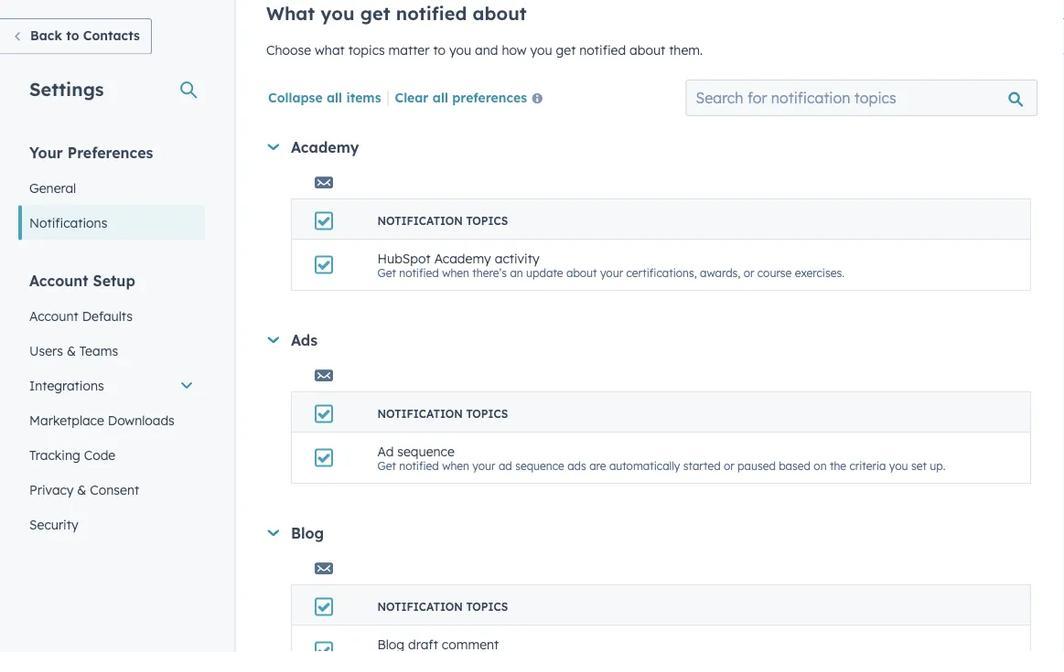 Task type: locate. For each thing, give the bounding box(es) containing it.
to
[[66, 27, 79, 43], [433, 42, 446, 58]]

0 horizontal spatial get
[[360, 2, 391, 25]]

back
[[30, 27, 62, 43]]

1 horizontal spatial get
[[556, 42, 576, 58]]

1 vertical spatial notification
[[378, 407, 463, 421]]

all left items
[[327, 89, 343, 105]]

notification topics for ads
[[378, 407, 508, 421]]

notification topics up hubspot
[[378, 214, 508, 228]]

setup
[[93, 271, 135, 290]]

0 vertical spatial academy
[[291, 138, 359, 157]]

1 horizontal spatial all
[[433, 89, 449, 105]]

when left there's on the top left of the page
[[442, 266, 470, 280]]

notification up "ad"
[[378, 407, 463, 421]]

to right 'matter'
[[433, 42, 446, 58]]

defaults
[[82, 308, 133, 324]]

all for collapse
[[327, 89, 343, 105]]

account
[[29, 271, 88, 290], [29, 308, 79, 324]]

automatically
[[610, 459, 681, 473]]

security
[[29, 517, 78, 533]]

what
[[266, 2, 315, 25]]

when inside ad sequence get notified when your ad sequence ads are automatically started or paused based on the criteria you set up.
[[442, 459, 470, 473]]

academy down collapse all items
[[291, 138, 359, 157]]

topics up activity
[[466, 214, 508, 228]]

caret image inside academy dropdown button
[[268, 144, 279, 150]]

about
[[473, 2, 527, 25], [630, 42, 666, 58], [567, 266, 597, 280]]

get
[[360, 2, 391, 25], [556, 42, 576, 58]]

items
[[346, 89, 381, 105]]

1 vertical spatial about
[[630, 42, 666, 58]]

collapse all items
[[268, 89, 381, 105]]

1 notification topics from the top
[[378, 214, 508, 228]]

& for privacy
[[77, 482, 86, 498]]

ads
[[568, 459, 587, 473]]

2 get from the top
[[378, 459, 396, 473]]

ads
[[291, 331, 318, 350]]

notification topics for academy
[[378, 214, 508, 228]]

1 caret image from the top
[[268, 144, 279, 150]]

0 horizontal spatial or
[[724, 459, 735, 473]]

you left set
[[890, 459, 909, 473]]

get up 'matter'
[[360, 2, 391, 25]]

0 vertical spatial notification topics
[[378, 214, 508, 228]]

notification for academy
[[378, 214, 463, 228]]

notified left there's on the top left of the page
[[399, 266, 439, 280]]

account up users
[[29, 308, 79, 324]]

1 notification from the top
[[378, 214, 463, 228]]

blog left draft
[[378, 637, 405, 653]]

when left ad
[[442, 459, 470, 473]]

marketplace
[[29, 412, 104, 428]]

started
[[684, 459, 721, 473]]

preferences
[[452, 89, 528, 105]]

1 vertical spatial blog
[[378, 637, 405, 653]]

0 vertical spatial get
[[378, 266, 396, 280]]

0 vertical spatial blog
[[291, 525, 324, 543]]

notification topics up "ad"
[[378, 407, 508, 421]]

1 vertical spatial get
[[556, 42, 576, 58]]

notification for ads
[[378, 407, 463, 421]]

caret image inside ads "dropdown button"
[[268, 337, 279, 343]]

an
[[510, 266, 523, 280]]

academy button
[[267, 138, 1032, 157]]

topics for blog
[[466, 601, 508, 614]]

0 vertical spatial get
[[360, 2, 391, 25]]

0 horizontal spatial your
[[473, 459, 496, 473]]

or left "course" at the top right of page
[[744, 266, 755, 280]]

privacy & consent
[[29, 482, 139, 498]]

sequence
[[398, 443, 455, 459], [516, 459, 565, 473]]

caret image
[[268, 144, 279, 150], [268, 337, 279, 343]]

2 all from the left
[[433, 89, 449, 105]]

collapse all items button
[[268, 89, 381, 105]]

2 vertical spatial about
[[567, 266, 597, 280]]

caret image left ads
[[268, 337, 279, 343]]

Search for notification topics search field
[[686, 80, 1038, 116]]

sequence right "ad"
[[398, 443, 455, 459]]

1 vertical spatial caret image
[[268, 337, 279, 343]]

academy left activity
[[435, 250, 491, 266]]

notification topics up blog draft comment
[[378, 601, 508, 614]]

about right update in the top of the page
[[567, 266, 597, 280]]

2 horizontal spatial about
[[630, 42, 666, 58]]

update
[[527, 266, 564, 280]]

1 when from the top
[[442, 266, 470, 280]]

up.
[[930, 459, 946, 473]]

1 vertical spatial &
[[77, 482, 86, 498]]

2 notification topics from the top
[[378, 407, 508, 421]]

get inside ad sequence get notified when your ad sequence ads are automatically started or paused based on the criteria you set up.
[[378, 459, 396, 473]]

you left the 'and'
[[449, 42, 472, 58]]

2 vertical spatial notification
[[378, 601, 463, 614]]

all
[[327, 89, 343, 105], [433, 89, 449, 105]]

your preferences
[[29, 143, 153, 162]]

1 horizontal spatial to
[[433, 42, 446, 58]]

about inside hubspot academy activity get notified when there's an update about your certifications, awards, or course exercises.
[[567, 266, 597, 280]]

0 vertical spatial when
[[442, 266, 470, 280]]

1 horizontal spatial about
[[567, 266, 597, 280]]

when
[[442, 266, 470, 280], [442, 459, 470, 473]]

choose
[[266, 42, 311, 58]]

3 notification from the top
[[378, 601, 463, 614]]

users & teams
[[29, 343, 118, 359]]

0 horizontal spatial &
[[67, 343, 76, 359]]

& right users
[[67, 343, 76, 359]]

all right 'clear'
[[433, 89, 449, 105]]

account up account defaults at the top
[[29, 271, 88, 290]]

0 horizontal spatial about
[[473, 2, 527, 25]]

1 vertical spatial your
[[473, 459, 496, 473]]

you
[[321, 2, 355, 25], [449, 42, 472, 58], [530, 42, 553, 58], [890, 459, 909, 473]]

notification up hubspot
[[378, 214, 463, 228]]

1 horizontal spatial blog
[[378, 637, 405, 653]]

or inside hubspot academy activity get notified when there's an update about your certifications, awards, or course exercises.
[[744, 266, 755, 280]]

ad
[[378, 443, 394, 459]]

topics
[[349, 42, 385, 58], [466, 214, 508, 228], [466, 407, 508, 421], [466, 601, 508, 614]]

caret image down collapse at the left top of page
[[268, 144, 279, 150]]

2 when from the top
[[442, 459, 470, 473]]

0 vertical spatial or
[[744, 266, 755, 280]]

about left them. at top right
[[630, 42, 666, 58]]

about up the 'and'
[[473, 2, 527, 25]]

notified
[[396, 2, 467, 25], [580, 42, 626, 58], [399, 266, 439, 280], [399, 459, 439, 473]]

3 notification topics from the top
[[378, 601, 508, 614]]

notification up draft
[[378, 601, 463, 614]]

get right the how
[[556, 42, 576, 58]]

& inside users & teams link
[[67, 343, 76, 359]]

the
[[830, 459, 847, 473]]

sequence right ad
[[516, 459, 565, 473]]

1 all from the left
[[327, 89, 343, 105]]

notification
[[378, 214, 463, 228], [378, 407, 463, 421], [378, 601, 463, 614]]

all for clear
[[433, 89, 449, 105]]

notified inside hubspot academy activity get notified when there's an update about your certifications, awards, or course exercises.
[[399, 266, 439, 280]]

0 vertical spatial caret image
[[268, 144, 279, 150]]

0 vertical spatial notification
[[378, 214, 463, 228]]

your inside hubspot academy activity get notified when there's an update about your certifications, awards, or course exercises.
[[600, 266, 624, 280]]

1 vertical spatial notification topics
[[378, 407, 508, 421]]

&
[[67, 343, 76, 359], [77, 482, 86, 498]]

academy
[[291, 138, 359, 157], [435, 250, 491, 266]]

settings
[[29, 77, 104, 100]]

topics up comment
[[466, 601, 508, 614]]

0 horizontal spatial all
[[327, 89, 343, 105]]

blog
[[291, 525, 324, 543], [378, 637, 405, 653]]

2 caret image from the top
[[268, 337, 279, 343]]

collapse
[[268, 89, 323, 105]]

0 vertical spatial account
[[29, 271, 88, 290]]

1 horizontal spatial &
[[77, 482, 86, 498]]

account setup
[[29, 271, 135, 290]]

users
[[29, 343, 63, 359]]

notified right "ad"
[[399, 459, 439, 473]]

2 account from the top
[[29, 308, 79, 324]]

1 vertical spatial or
[[724, 459, 735, 473]]

1 horizontal spatial your
[[600, 266, 624, 280]]

your left ad
[[473, 459, 496, 473]]

clear all preferences button
[[395, 88, 550, 110]]

hubspot
[[378, 250, 431, 266]]

get inside hubspot academy activity get notified when there's an update about your certifications, awards, or course exercises.
[[378, 266, 396, 280]]

integrations button
[[18, 368, 205, 403]]

or right started
[[724, 459, 735, 473]]

all inside "button"
[[433, 89, 449, 105]]

topics up ad
[[466, 407, 508, 421]]

back to contacts
[[30, 27, 140, 43]]

1 vertical spatial get
[[378, 459, 396, 473]]

or
[[744, 266, 755, 280], [724, 459, 735, 473]]

topics right what at the top of page
[[349, 42, 385, 58]]

2 notification from the top
[[378, 407, 463, 421]]

back to contacts link
[[0, 18, 152, 54]]

1 account from the top
[[29, 271, 88, 290]]

when inside hubspot academy activity get notified when there's an update about your certifications, awards, or course exercises.
[[442, 266, 470, 280]]

downloads
[[108, 412, 175, 428]]

blog right caret icon
[[291, 525, 324, 543]]

account setup element
[[18, 271, 205, 542]]

caret image
[[268, 530, 279, 537]]

& right privacy
[[77, 482, 86, 498]]

get
[[378, 266, 396, 280], [378, 459, 396, 473]]

2 vertical spatial notification topics
[[378, 601, 508, 614]]

comment
[[442, 637, 499, 653]]

ad sequence get notified when your ad sequence ads are automatically started or paused based on the criteria you set up.
[[378, 443, 946, 473]]

to right back
[[66, 27, 79, 43]]

are
[[590, 459, 607, 473]]

your left certifications,
[[600, 266, 624, 280]]

1 vertical spatial academy
[[435, 250, 491, 266]]

your
[[600, 266, 624, 280], [473, 459, 496, 473]]

1 vertical spatial when
[[442, 459, 470, 473]]

1 get from the top
[[378, 266, 396, 280]]

notification topics
[[378, 214, 508, 228], [378, 407, 508, 421], [378, 601, 508, 614]]

& inside privacy & consent link
[[77, 482, 86, 498]]

0 horizontal spatial blog
[[291, 525, 324, 543]]

0 vertical spatial &
[[67, 343, 76, 359]]

1 horizontal spatial academy
[[435, 250, 491, 266]]

1 vertical spatial account
[[29, 308, 79, 324]]

1 horizontal spatial or
[[744, 266, 755, 280]]

0 vertical spatial your
[[600, 266, 624, 280]]



Task type: vqa. For each thing, say whether or not it's contained in the screenshot.
the Get within the hubspot academy activity get notified when there's an update about your certifications, awards, or course exercises.
yes



Task type: describe. For each thing, give the bounding box(es) containing it.
preferences
[[67, 143, 153, 162]]

0 horizontal spatial to
[[66, 27, 79, 43]]

you inside ad sequence get notified when your ad sequence ads are automatically started or paused based on the criteria you set up.
[[890, 459, 909, 473]]

0 vertical spatial about
[[473, 2, 527, 25]]

users & teams link
[[18, 334, 205, 368]]

exercises.
[[795, 266, 845, 280]]

what
[[315, 42, 345, 58]]

activity
[[495, 250, 540, 266]]

ad
[[499, 459, 513, 473]]

paused
[[738, 459, 776, 473]]

your
[[29, 143, 63, 162]]

blog draft comment
[[378, 637, 499, 653]]

contacts
[[83, 27, 140, 43]]

your inside ad sequence get notified when your ad sequence ads are automatically started or paused based on the criteria you set up.
[[473, 459, 496, 473]]

1 horizontal spatial sequence
[[516, 459, 565, 473]]

general
[[29, 180, 76, 196]]

account defaults link
[[18, 299, 205, 334]]

notifications
[[29, 215, 107, 231]]

topics for ads
[[466, 407, 508, 421]]

or inside ad sequence get notified when your ad sequence ads are automatically started or paused based on the criteria you set up.
[[724, 459, 735, 473]]

there's
[[473, 266, 507, 280]]

privacy & consent link
[[18, 473, 205, 508]]

on
[[814, 459, 827, 473]]

notification for blog
[[378, 601, 463, 614]]

0 horizontal spatial academy
[[291, 138, 359, 157]]

caret image for ads
[[268, 337, 279, 343]]

blog for blog draft comment
[[378, 637, 405, 653]]

and
[[475, 42, 498, 58]]

academy inside hubspot academy activity get notified when there's an update about your certifications, awards, or course exercises.
[[435, 250, 491, 266]]

tracking code link
[[18, 438, 205, 473]]

how
[[502, 42, 527, 58]]

based
[[779, 459, 811, 473]]

choose what topics matter to you and how you get notified about them.
[[266, 42, 703, 58]]

you up what at the top of page
[[321, 2, 355, 25]]

privacy
[[29, 482, 74, 498]]

notifications link
[[18, 206, 205, 240]]

you right the how
[[530, 42, 553, 58]]

account for account defaults
[[29, 308, 79, 324]]

marketplace downloads link
[[18, 403, 205, 438]]

& for users
[[67, 343, 76, 359]]

hubspot academy activity get notified when there's an update about your certifications, awards, or course exercises.
[[378, 250, 845, 280]]

tracking
[[29, 447, 80, 463]]

set
[[912, 459, 927, 473]]

caret image for academy
[[268, 144, 279, 150]]

them.
[[669, 42, 703, 58]]

0 horizontal spatial sequence
[[398, 443, 455, 459]]

clear
[[395, 89, 429, 105]]

topics for academy
[[466, 214, 508, 228]]

course
[[758, 266, 792, 280]]

ads button
[[267, 331, 1032, 350]]

awards,
[[700, 266, 741, 280]]

account defaults
[[29, 308, 133, 324]]

criteria
[[850, 459, 887, 473]]

clear all preferences
[[395, 89, 528, 105]]

notified up 'matter'
[[396, 2, 467, 25]]

general link
[[18, 171, 205, 206]]

notification topics for blog
[[378, 601, 508, 614]]

integrations
[[29, 378, 104, 394]]

code
[[84, 447, 116, 463]]

matter
[[389, 42, 430, 58]]

tracking code
[[29, 447, 116, 463]]

draft
[[408, 637, 438, 653]]

notified left them. at top right
[[580, 42, 626, 58]]

certifications,
[[627, 266, 697, 280]]

blog button
[[267, 525, 1032, 543]]

account for account setup
[[29, 271, 88, 290]]

notified inside ad sequence get notified when your ad sequence ads are automatically started or paused based on the criteria you set up.
[[399, 459, 439, 473]]

teams
[[80, 343, 118, 359]]

what you get notified about
[[266, 2, 527, 25]]

security link
[[18, 508, 205, 542]]

blog for blog
[[291, 525, 324, 543]]

your preferences element
[[18, 142, 205, 240]]

consent
[[90, 482, 139, 498]]

marketplace downloads
[[29, 412, 175, 428]]



